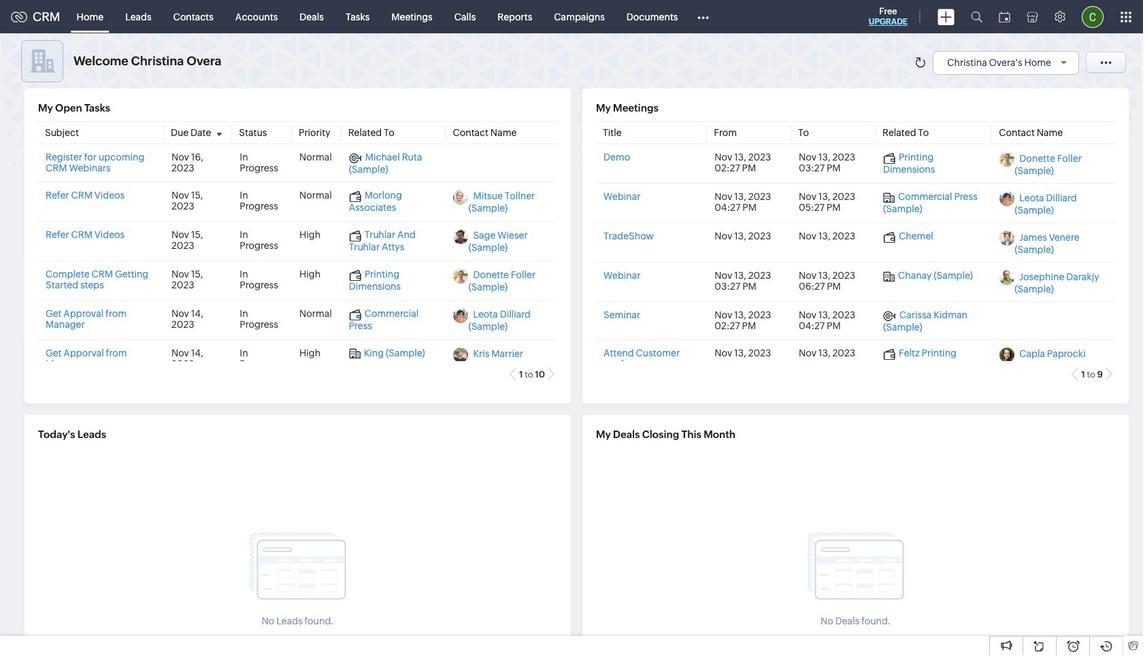 Task type: vqa. For each thing, say whether or not it's contained in the screenshot.
Search ELEMENT
yes



Task type: describe. For each thing, give the bounding box(es) containing it.
calendar image
[[1000, 11, 1011, 22]]

search image
[[972, 11, 983, 22]]

create menu element
[[930, 0, 963, 33]]

logo image
[[11, 11, 27, 22]]

create menu image
[[938, 9, 955, 25]]



Task type: locate. For each thing, give the bounding box(es) containing it.
Other Modules field
[[689, 6, 719, 28]]

profile element
[[1074, 0, 1113, 33]]

search element
[[963, 0, 991, 33]]

profile image
[[1083, 6, 1104, 28]]



